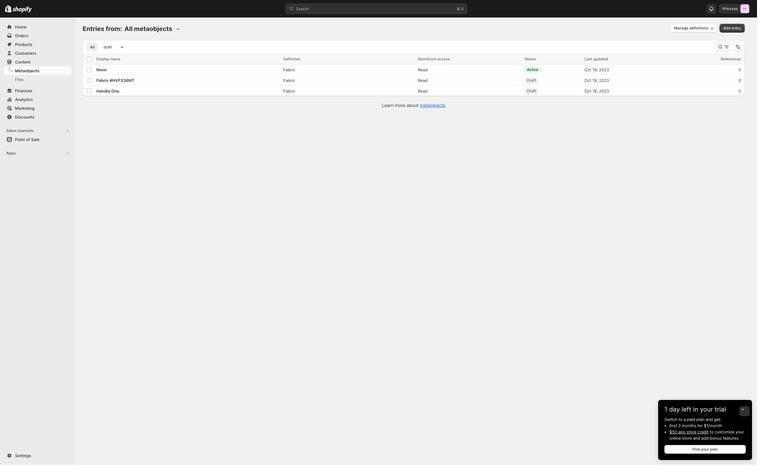 Task type: vqa. For each thing, say whether or not it's contained in the screenshot.
THE FILES
yes



Task type: locate. For each thing, give the bounding box(es) containing it.
3 read from the top
[[418, 88, 428, 93]]

0
[[739, 67, 741, 72], [739, 78, 741, 83], [739, 88, 741, 93]]

2 0 from the top
[[739, 78, 741, 83]]

2 2023 from the top
[[599, 78, 609, 83]]

sales channels
[[6, 128, 34, 133]]

1 draft from the top
[[527, 78, 536, 83]]

0 horizontal spatial to
[[679, 417, 683, 422]]

sales
[[6, 128, 16, 133]]

oct 19, 2023
[[584, 67, 609, 72], [584, 78, 609, 83]]

oct 19, 2023 up oct 18, 2023
[[584, 78, 609, 83]]

switch
[[664, 417, 677, 422]]

analytics link
[[4, 95, 71, 104]]

0 vertical spatial oct 19, 2023
[[584, 67, 609, 72]]

oct down last
[[584, 67, 591, 72]]

3 0 from the top
[[739, 88, 741, 93]]

1 horizontal spatial and
[[706, 417, 713, 422]]

home link
[[4, 23, 71, 31]]

tab list
[[85, 43, 117, 52]]

1 vertical spatial store
[[682, 436, 692, 441]]

⌘
[[457, 6, 460, 11]]

products link
[[4, 40, 71, 49]]

draft
[[103, 45, 112, 49]]

store down the $50 app store credit link
[[682, 436, 692, 441]]

3 oct from the top
[[584, 88, 591, 93]]

0 vertical spatial draft
[[527, 78, 536, 83]]

pick your plan
[[693, 447, 718, 452]]

2 vertical spatial 2023
[[599, 88, 609, 93]]

0 for one
[[739, 88, 741, 93]]

0 vertical spatial all
[[124, 25, 133, 33]]

your right the pick
[[701, 447, 709, 452]]

19, down last updated
[[592, 67, 598, 72]]

0 vertical spatial plan
[[696, 417, 705, 422]]

and for store
[[693, 436, 700, 441]]

your inside dropdown button
[[700, 406, 713, 413]]

0 vertical spatial 2023
[[599, 67, 609, 72]]

to customize your online store and add bonus features
[[669, 430, 744, 441]]

display
[[96, 57, 109, 61]]

0 horizontal spatial metaobjects
[[134, 25, 172, 33]]

plan
[[696, 417, 705, 422], [710, 447, 718, 452]]

2 draft from the top
[[527, 89, 536, 93]]

2 19, from the top
[[592, 78, 598, 83]]

#hvfs36nt
[[110, 78, 134, 83]]

definitions
[[689, 26, 708, 30]]

1 horizontal spatial to
[[710, 430, 714, 435]]

2023
[[599, 67, 609, 72], [599, 78, 609, 83], [599, 88, 609, 93]]

and up $1/month at bottom right
[[706, 417, 713, 422]]

to down $1/month at bottom right
[[710, 430, 714, 435]]

0 vertical spatial to
[[679, 417, 683, 422]]

0 vertical spatial store
[[687, 430, 696, 435]]

your
[[700, 406, 713, 413], [736, 430, 744, 435], [701, 447, 709, 452]]

your inside 'to customize your online store and add bonus features'
[[736, 430, 744, 435]]

1 vertical spatial oct 19, 2023
[[584, 78, 609, 83]]

last updated
[[584, 57, 608, 61]]

online
[[669, 436, 681, 441]]

3 2023 from the top
[[599, 88, 609, 93]]

from:
[[106, 25, 122, 33]]

one
[[111, 88, 119, 93]]

19, up 18,
[[592, 78, 598, 83]]

content
[[15, 59, 31, 64]]

2 vertical spatial 0
[[739, 88, 741, 93]]

2 vertical spatial read
[[418, 88, 428, 93]]

1 vertical spatial metaobjects
[[420, 103, 445, 108]]

store down months
[[687, 430, 696, 435]]

1 vertical spatial read
[[418, 78, 428, 83]]

1 vertical spatial oct
[[584, 78, 591, 83]]

1 vertical spatial all
[[90, 45, 95, 49]]

storefront access
[[418, 57, 450, 61]]

draft for oct 18, 2023
[[527, 89, 536, 93]]

0 vertical spatial and
[[706, 417, 713, 422]]

1 vertical spatial 19,
[[592, 78, 598, 83]]

all button
[[86, 43, 98, 52]]

1 horizontal spatial all
[[124, 25, 133, 33]]

1 vertical spatial and
[[693, 436, 700, 441]]

display name
[[96, 57, 120, 61]]

day
[[669, 406, 680, 413]]

0 vertical spatial 19,
[[592, 67, 598, 72]]

1 vertical spatial draft
[[527, 89, 536, 93]]

point of sale button
[[0, 135, 75, 144]]

manage definitions button
[[670, 24, 717, 33]]

1 horizontal spatial metaobjects
[[420, 103, 445, 108]]

all inside button
[[90, 45, 95, 49]]

$1/month
[[704, 423, 722, 428]]

0 vertical spatial 0
[[739, 67, 741, 72]]

handle one
[[96, 88, 119, 93]]

tab list containing all
[[85, 43, 117, 52]]

name
[[110, 57, 120, 61]]

your up features
[[736, 430, 744, 435]]

0 vertical spatial oct
[[584, 67, 591, 72]]

trial
[[715, 406, 726, 413]]

all right from:
[[124, 25, 133, 33]]

2 vertical spatial oct
[[584, 88, 591, 93]]

1 horizontal spatial plan
[[710, 447, 718, 452]]

1 vertical spatial 0
[[739, 78, 741, 83]]

finances link
[[4, 86, 71, 95]]

1 read from the top
[[418, 67, 428, 72]]

1 vertical spatial 2023
[[599, 78, 609, 83]]

all metaobjects button
[[123, 24, 181, 34]]

left
[[682, 406, 691, 413]]

paid
[[687, 417, 695, 422]]

get:
[[714, 417, 722, 422]]

discounts
[[15, 115, 34, 120]]

sale
[[31, 137, 39, 142]]

and
[[706, 417, 713, 422], [693, 436, 700, 441]]

and left add
[[693, 436, 700, 441]]

all inside 'dropdown button'
[[124, 25, 133, 33]]

and inside 'to customize your online store and add bonus features'
[[693, 436, 700, 441]]

customize
[[715, 430, 734, 435]]

1 0 from the top
[[739, 67, 741, 72]]

your right in
[[700, 406, 713, 413]]

channels
[[17, 128, 34, 133]]

sales channels button
[[4, 126, 71, 135]]

2023 for #hvfs36nt
[[599, 78, 609, 83]]

⌘ k
[[457, 6, 464, 11]]

metaobjects
[[134, 25, 172, 33], [420, 103, 445, 108]]

2023 up oct 18, 2023
[[599, 78, 609, 83]]

and for plan
[[706, 417, 713, 422]]

princess image
[[741, 4, 749, 13]]

discounts link
[[4, 113, 71, 121]]

to left 'a'
[[679, 417, 683, 422]]

0 vertical spatial read
[[418, 67, 428, 72]]

plan up for
[[696, 417, 705, 422]]

1 19, from the top
[[592, 67, 598, 72]]

for
[[697, 423, 703, 428]]

switch to a paid plan and get:
[[664, 417, 722, 422]]

2023 down "updated"
[[599, 67, 609, 72]]

oct for one
[[584, 88, 591, 93]]

fabric #hvfs36nt link
[[96, 78, 134, 83]]

3
[[678, 423, 681, 428]]

plan down the bonus
[[710, 447, 718, 452]]

apps button
[[4, 149, 71, 158]]

oct 19, 2023 for fabric #hvfs36nt
[[584, 78, 609, 83]]

0 vertical spatial metaobjects
[[134, 25, 172, 33]]

2 oct from the top
[[584, 78, 591, 83]]

2 oct 19, 2023 from the top
[[584, 78, 609, 83]]

oct 19, 2023 down last updated
[[584, 67, 609, 72]]

19, for fabric #hvfs36nt
[[592, 78, 598, 83]]

all left "draft" on the top left
[[90, 45, 95, 49]]

0 horizontal spatial and
[[693, 436, 700, 441]]

1 vertical spatial to
[[710, 430, 714, 435]]

fabric for handle one
[[283, 88, 295, 93]]

about
[[407, 103, 419, 108]]

0 vertical spatial your
[[700, 406, 713, 413]]

content link
[[4, 58, 71, 66]]

oct up oct 18, 2023
[[584, 78, 591, 83]]

all for all metaobjects
[[124, 25, 133, 33]]

2 read from the top
[[418, 78, 428, 83]]

19,
[[592, 67, 598, 72], [592, 78, 598, 83]]

oct left 18,
[[584, 88, 591, 93]]

entry
[[732, 26, 741, 30]]

definition
[[283, 57, 301, 61]]

metaobjects link
[[420, 103, 445, 108]]

2023 right 18,
[[599, 88, 609, 93]]

point of sale
[[15, 137, 39, 142]]

0 horizontal spatial all
[[90, 45, 95, 49]]

1 vertical spatial your
[[736, 430, 744, 435]]

2 vertical spatial your
[[701, 447, 709, 452]]

all
[[124, 25, 133, 33], [90, 45, 95, 49]]

settings link
[[4, 451, 71, 460]]

fabric
[[283, 67, 295, 72], [96, 78, 109, 83], [283, 78, 295, 83], [283, 88, 295, 93]]

1 oct 19, 2023 from the top
[[584, 67, 609, 72]]

0 for #hvfs36nt
[[739, 78, 741, 83]]

read for one
[[418, 88, 428, 93]]

draft
[[527, 78, 536, 83], [527, 89, 536, 93]]

store
[[687, 430, 696, 435], [682, 436, 692, 441]]

credit
[[698, 430, 709, 435]]

handle one link
[[96, 88, 119, 93]]

read
[[418, 67, 428, 72], [418, 78, 428, 83], [418, 88, 428, 93]]

all metaobjects
[[124, 25, 172, 33]]



Task type: describe. For each thing, give the bounding box(es) containing it.
read for #hvfs36nt
[[418, 78, 428, 83]]

months
[[682, 423, 696, 428]]

settings
[[15, 453, 31, 458]]

metaobjects inside 'dropdown button'
[[134, 25, 172, 33]]

2023 for one
[[599, 88, 609, 93]]

bonus
[[710, 436, 722, 441]]

nnnn
[[96, 67, 107, 72]]

$50 app store credit
[[669, 430, 709, 435]]

customers
[[15, 51, 36, 56]]

last
[[584, 57, 592, 61]]

draft for oct 19, 2023
[[527, 78, 536, 83]]

search
[[296, 6, 309, 11]]

oct 19, 2023 for nnnn
[[584, 67, 609, 72]]

in
[[693, 406, 698, 413]]

18,
[[592, 88, 598, 93]]

analytics
[[15, 97, 33, 102]]

nnnn link
[[96, 67, 107, 72]]

handle
[[96, 88, 110, 93]]

1 vertical spatial plan
[[710, 447, 718, 452]]

more
[[395, 103, 405, 108]]

oct for #hvfs36nt
[[584, 78, 591, 83]]

features
[[723, 436, 739, 441]]

point of sale link
[[4, 135, 71, 144]]

apps
[[6, 151, 16, 155]]

1 day left in your trial element
[[658, 416, 752, 460]]

$50
[[669, 430, 677, 435]]

add entry button
[[720, 24, 745, 33]]

manage definitions
[[674, 26, 708, 30]]

orders link
[[4, 31, 71, 40]]

files
[[15, 77, 24, 82]]

fabric for nnnn
[[283, 67, 295, 72]]

home
[[15, 24, 26, 29]]

a
[[684, 417, 686, 422]]

entries
[[83, 25, 104, 33]]

metaobjects link
[[4, 66, 71, 75]]

1 oct from the top
[[584, 67, 591, 72]]

point
[[15, 137, 25, 142]]

references
[[721, 57, 741, 61]]

fabric #hvfs36nt
[[96, 78, 134, 83]]

products
[[15, 42, 32, 47]]

store inside 'to customize your online store and add bonus features'
[[682, 436, 692, 441]]

metaobjects
[[15, 68, 39, 73]]

first
[[669, 423, 677, 428]]

draft link
[[100, 43, 116, 52]]

marketing
[[15, 106, 35, 111]]

all for all
[[90, 45, 95, 49]]

status
[[524, 57, 536, 61]]

marketing link
[[4, 104, 71, 113]]

add
[[701, 436, 709, 441]]

1 2023 from the top
[[599, 67, 609, 72]]

1
[[664, 406, 667, 413]]

k
[[461, 6, 464, 11]]

19, for nnnn
[[592, 67, 598, 72]]

app
[[678, 430, 685, 435]]

storefront
[[418, 57, 436, 61]]

fabric for fabric #hvfs36nt
[[283, 78, 295, 83]]

add
[[723, 26, 731, 30]]

updated
[[593, 57, 608, 61]]

entries from:
[[83, 25, 122, 33]]

learn
[[382, 103, 394, 108]]

orders
[[15, 33, 28, 38]]

1 day left in your trial
[[664, 406, 726, 413]]

of
[[26, 137, 30, 142]]

active
[[527, 67, 538, 72]]

access
[[437, 57, 450, 61]]

princess
[[723, 6, 738, 11]]

manage
[[674, 26, 688, 30]]

0 horizontal spatial plan
[[696, 417, 705, 422]]

shopify image
[[13, 6, 32, 13]]

oct 18, 2023
[[584, 88, 609, 93]]

customers link
[[4, 49, 71, 58]]

shopify image
[[5, 5, 12, 13]]

add entry
[[723, 26, 741, 30]]

pick
[[693, 447, 700, 452]]

1 day left in your trial button
[[658, 400, 752, 413]]

to inside 'to customize your online store and add bonus features'
[[710, 430, 714, 435]]



